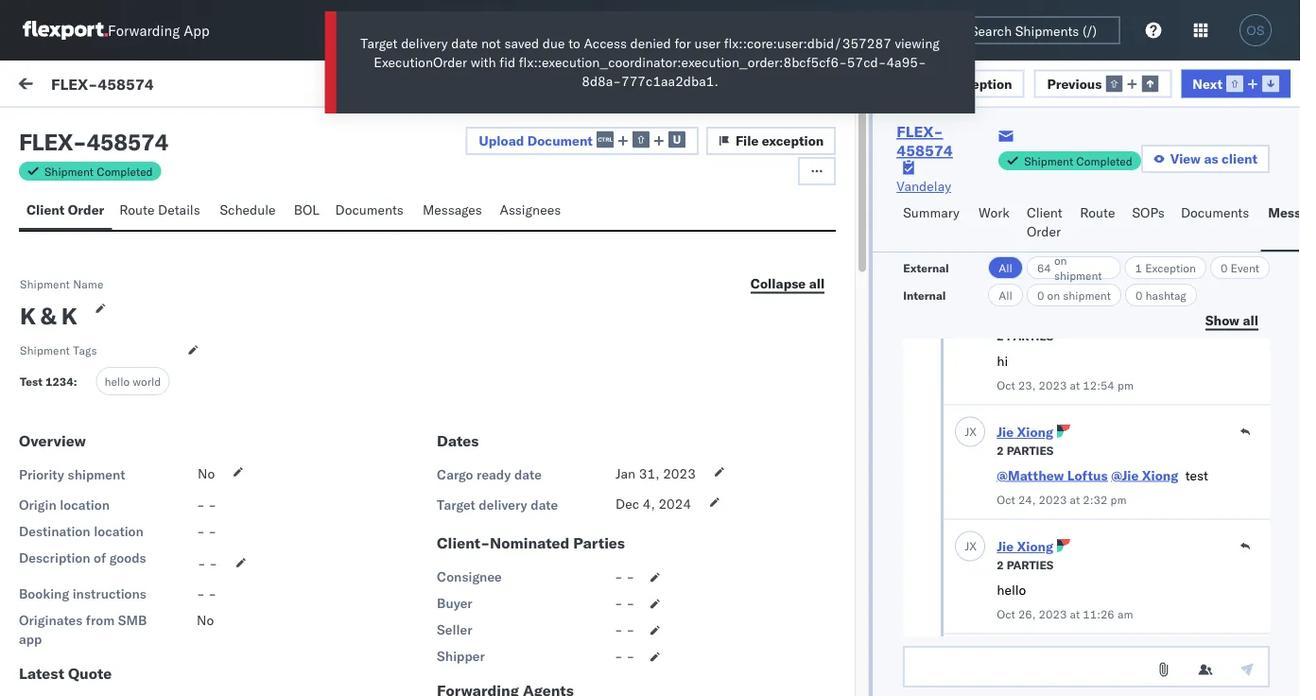 Task type: locate. For each thing, give the bounding box(es) containing it.
2 all from the top
[[999, 288, 1013, 302]]

1 vertical spatial 17,
[[468, 560, 489, 577]]

1 vertical spatial jie xiong
[[997, 539, 1054, 555]]

2 resize handle column header from the left
[[691, 158, 713, 696]]

delivery for target delivery date
[[479, 497, 528, 513]]

internal (0) button
[[119, 112, 212, 148]]

location for destination location
[[94, 523, 144, 540]]

8,
[[468, 646, 480, 662]]

j z right priority
[[65, 462, 74, 474]]

work right the related
[[1046, 164, 1071, 178]]

date right ready
[[514, 466, 542, 483]]

2 x from the top
[[970, 539, 977, 553]]

1 vertical spatial xiong
[[1142, 467, 1179, 484]]

0 horizontal spatial work
[[54, 73, 103, 99]]

hello for hello world
[[104, 374, 130, 388]]

2 j x from the top
[[965, 539, 977, 553]]

resize handle column header for message
[[410, 158, 433, 696]]

dec left 4,
[[616, 496, 639, 512]]

date inside target delivery date not saved due to access denied for user flx::core:user:dbid/357287 viewing executionorder with fid flx::execution_coordinator:execution_order:8bcf5cf6-57cd-4a95- 8d8a-777c1aa2dba1.
[[451, 35, 478, 52]]

3 jason- from the top
[[92, 375, 134, 392]]

3 2 parties button from the top
[[997, 557, 1054, 573]]

seller
[[437, 621, 473, 638]]

(0) for internal (0)
[[177, 120, 201, 137]]

1 vertical spatial exception
[[762, 132, 824, 149]]

oct left 26,
[[997, 608, 1016, 622]]

destination
[[19, 523, 90, 540]]

0 horizontal spatial internal
[[127, 120, 173, 137]]

0 vertical spatial 2 parties button
[[997, 328, 1054, 344]]

3 parties from the top
[[1007, 559, 1054, 573]]

2 parties button
[[997, 328, 1054, 344], [997, 442, 1054, 459], [997, 557, 1054, 573]]

route
[[119, 201, 155, 218], [1080, 204, 1115, 221]]

denied
[[630, 35, 671, 52]]

route button
[[1073, 196, 1125, 252]]

2024
[[659, 496, 692, 512]]

jason-test zhao down tags
[[92, 375, 192, 392]]

1 vertical spatial work
[[1046, 164, 1071, 178]]

0 vertical spatial exception
[[951, 75, 1013, 92]]

0 horizontal spatial 0
[[1037, 288, 1045, 302]]

at inside 2 parties hi oct 23, 2023 at 12:54 pm
[[1070, 379, 1080, 393]]

previous button
[[1034, 69, 1172, 98]]

0 vertical spatial 17,
[[468, 475, 489, 492]]

0 vertical spatial target
[[361, 35, 398, 52]]

client order for right client order button
[[1027, 204, 1063, 240]]

dec 20, 2026, 12:36 am pst
[[441, 220, 620, 236]]

1 vertical spatial all
[[1243, 312, 1259, 328]]

jason- left details
[[92, 205, 134, 221]]

route details
[[119, 201, 200, 218]]

1 at from the top
[[1070, 379, 1080, 393]]

pm right 6:39
[[556, 646, 576, 662]]

0 horizontal spatial (0)
[[83, 120, 108, 137]]

1 vertical spatial x
[[970, 539, 977, 553]]

0 vertical spatial all
[[809, 275, 825, 291]]

2023 right 26,
[[1039, 608, 1067, 622]]

pm right 2:32
[[1111, 493, 1127, 507]]

1 horizontal spatial 0
[[1136, 288, 1143, 302]]

shipment up 0 on shipment
[[1054, 268, 1102, 282]]

all right collapse
[[809, 275, 825, 291]]

0 vertical spatial pm
[[1118, 379, 1134, 393]]

1 jie from the top
[[997, 424, 1014, 441]]

0 vertical spatial 2
[[997, 330, 1004, 344]]

12:36
[[532, 220, 569, 236]]

1 horizontal spatial hello
[[997, 582, 1027, 598]]

am
[[573, 220, 593, 236]]

dec
[[441, 220, 465, 236], [441, 475, 465, 492], [616, 496, 639, 512], [441, 560, 465, 577], [441, 646, 465, 662]]

all
[[809, 275, 825, 291], [1243, 312, 1259, 328]]

0 horizontal spatial file exception
[[736, 132, 824, 149]]

jason- up tags
[[92, 290, 134, 306]]

0 left event
[[1221, 261, 1228, 275]]

0 horizontal spatial external
[[30, 120, 80, 137]]

1 vertical spatial jie
[[997, 539, 1014, 555]]

0 down the 64
[[1037, 288, 1045, 302]]

internal inside button
[[127, 120, 173, 137]]

1 vertical spatial target
[[437, 497, 476, 513]]

0 vertical spatial location
[[60, 497, 110, 513]]

1 jie xiong from the top
[[997, 424, 1054, 441]]

0 vertical spatial oct
[[997, 379, 1016, 393]]

jason-test zhao down flex - 458574
[[92, 205, 192, 221]]

0 vertical spatial j x
[[965, 425, 977, 439]]

1 vertical spatial message
[[59, 164, 104, 178]]

target up executionorder
[[361, 35, 398, 52]]

dec left 8,
[[441, 646, 465, 662]]

1 2 from the top
[[997, 330, 1004, 344]]

j z down shipment tags
[[65, 377, 74, 389]]

1 horizontal spatial client
[[1027, 204, 1063, 221]]

on right the 64
[[1054, 253, 1067, 267]]

2 vertical spatial 2 parties button
[[997, 557, 1054, 573]]

at
[[1070, 379, 1080, 393], [1070, 493, 1080, 507], [1070, 608, 1080, 622]]

777c1aa2dba1.
[[621, 73, 719, 89]]

2 jason-test zhao from the top
[[92, 290, 192, 306]]

message up internal (0)
[[140, 78, 196, 94]]

hello left world
[[104, 374, 130, 388]]

1 jie xiong button from the top
[[997, 424, 1054, 441]]

2 (0) from the left
[[177, 120, 201, 137]]

order down flex - 458574
[[68, 201, 104, 218]]

1 horizontal spatial client order
[[1027, 204, 1063, 240]]

3 j z from the top
[[65, 377, 74, 389]]

2 vertical spatial test
[[57, 578, 80, 594]]

(0) down flex-458574
[[83, 120, 108, 137]]

jie
[[997, 424, 1014, 441], [997, 539, 1014, 555]]

test right of
[[134, 545, 159, 562]]

1 j x from the top
[[965, 425, 977, 439]]

delivery inside target delivery date not saved due to access denied for user flx::core:user:dbid/357287 viewing executionorder with fid flx::execution_coordinator:execution_order:8bcf5cf6-57cd-4a95- 8d8a-777c1aa2dba1.
[[401, 35, 448, 52]]

cargo
[[437, 466, 473, 483]]

as
[[1204, 150, 1219, 167]]

date
[[451, 35, 478, 52], [514, 466, 542, 483], [531, 497, 558, 513]]

0 vertical spatial shipment
[[1054, 268, 1102, 282]]

1 vertical spatial on
[[1047, 288, 1060, 302]]

jason- down the from
[[92, 630, 134, 647]]

target
[[361, 35, 398, 52], [437, 497, 476, 513]]

x
[[970, 425, 977, 439], [970, 539, 977, 553]]

2 z from the top
[[68, 292, 74, 304]]

hello inside hello oct 26, 2023 at 11:26 am
[[997, 582, 1027, 598]]

2
[[997, 330, 1004, 344], [997, 444, 1004, 458], [997, 559, 1004, 573]]

overview
[[19, 431, 86, 450]]

date for target delivery date not saved due to access denied for user flx::core:user:dbid/357287 viewing executionorder with fid flx::execution_coordinator:execution_order:8bcf5cf6-57cd-4a95- 8d8a-777c1aa2dba1.
[[451, 35, 478, 52]]

route inside route "button"
[[1080, 204, 1115, 221]]

hello oct 26, 2023 at 11:26 am
[[997, 582, 1133, 622]]

2 parties up 26,
[[997, 559, 1054, 573]]

0 vertical spatial order
[[68, 201, 104, 218]]

6:47 down client-nominated parties
[[532, 560, 561, 577]]

2 jason- from the top
[[92, 290, 134, 306]]

0 vertical spatial file
[[924, 75, 947, 92]]

2 parties for oct 26, 2023 at 11:26 am
[[997, 559, 1054, 573]]

1 all button from the top
[[989, 256, 1023, 279]]

1 vertical spatial all button
[[989, 284, 1023, 306]]

0 horizontal spatial delivery
[[401, 35, 448, 52]]

0 vertical spatial parties
[[1007, 330, 1054, 344]]

1 vertical spatial oct
[[997, 493, 1016, 507]]

flex- 458574 down hi
[[1003, 390, 1092, 407]]

dec 17, 2026, 6:47 pm pst down nominated
[[441, 560, 611, 577]]

date up client-nominated parties
[[531, 497, 558, 513]]

1 vertical spatial no
[[198, 465, 215, 482]]

documents button right bol
[[328, 193, 415, 230]]

1 horizontal spatial documents button
[[1174, 196, 1261, 252]]

3 oct from the top
[[997, 608, 1016, 622]]

2 jie xiong from the top
[[997, 539, 1054, 555]]

message inside message "button"
[[140, 78, 196, 94]]

shipment completed down flex - 458574
[[44, 164, 153, 178]]

2 parties up @matthew
[[997, 444, 1054, 458]]

hello up 26,
[[997, 582, 1027, 598]]

1 horizontal spatial delivery
[[479, 497, 528, 513]]

0 vertical spatial file exception
[[924, 75, 1013, 92]]

all for show all
[[1243, 312, 1259, 328]]

2 jie xiong button from the top
[[997, 539, 1054, 555]]

0 horizontal spatial route
[[119, 201, 155, 218]]

0 vertical spatial work
[[54, 73, 103, 99]]

@jie
[[1112, 467, 1139, 484]]

@
[[57, 663, 68, 680]]

6:39
[[524, 646, 553, 662]]

3 2 from the top
[[997, 559, 1004, 573]]

description of goods
[[19, 550, 146, 566]]

1 vertical spatial location
[[94, 523, 144, 540]]

2 2 parties from the top
[[997, 559, 1054, 573]]

internal (0)
[[127, 120, 201, 137]]

2 parties button up @matthew
[[997, 442, 1054, 459]]

hello world
[[104, 374, 161, 388]]

from
[[86, 612, 115, 629]]

on down the 64
[[1047, 288, 1060, 302]]

external inside button
[[30, 120, 80, 137]]

0 horizontal spatial documents
[[335, 201, 404, 218]]

previous
[[1048, 75, 1102, 92]]

latest quote
[[19, 664, 112, 683]]

parties for oct 26, 2023 at 11:26 am
[[1007, 559, 1054, 573]]

assignees button
[[492, 193, 572, 230]]

5 j z from the top
[[65, 547, 74, 559]]

2 parties for oct 24, 2023 at 2:32 pm
[[997, 444, 1054, 458]]

at left 12:54
[[1070, 379, 1080, 393]]

4 jason-test zhao from the top
[[92, 460, 192, 477]]

priority
[[19, 466, 64, 483]]

at left 2:32
[[1070, 493, 1080, 507]]

j x for oct 24, 2023 at 2:32 pm
[[965, 425, 977, 439]]

0 vertical spatial jie xiong button
[[997, 424, 1054, 441]]

all button for 0
[[989, 284, 1023, 306]]

2 at from the top
[[1070, 493, 1080, 507]]

z up shipment name at left top
[[68, 207, 74, 219]]

show all button
[[1194, 306, 1270, 335]]

target down cargo
[[437, 497, 476, 513]]

6 zhao from the top
[[162, 630, 192, 647]]

2 parties button up hi
[[997, 328, 1054, 344]]

shipment for 64 on shipment
[[1054, 268, 1102, 282]]

shipment down 64 on shipment
[[1063, 288, 1111, 302]]

1 vertical spatial 2 parties
[[997, 559, 1054, 573]]

1 vertical spatial delivery
[[479, 497, 528, 513]]

test
[[134, 205, 159, 221], [134, 290, 159, 306], [20, 375, 43, 389], [134, 375, 159, 392], [134, 460, 159, 477], [134, 545, 159, 562], [134, 630, 159, 647]]

3 resize handle column header from the left
[[971, 158, 994, 696]]

messages
[[423, 201, 482, 218]]

flex- up the 64
[[1003, 220, 1042, 236]]

4,
[[643, 496, 655, 512]]

client-nominated parties
[[437, 533, 625, 552]]

jie xiong
[[997, 424, 1054, 441], [997, 539, 1054, 555]]

completed up route "button" at the right
[[1077, 154, 1133, 168]]

2 jie from the top
[[997, 539, 1014, 555]]

k left &
[[20, 302, 36, 330]]

20,
[[468, 220, 489, 236]]

z right priority
[[68, 462, 74, 474]]

location up goods
[[94, 523, 144, 540]]

dec 17, 2026, 6:47 pm pst
[[441, 475, 611, 492], [441, 560, 611, 577]]

0 vertical spatial xiong
[[1017, 424, 1054, 441]]

1 2 parties from the top
[[997, 444, 1054, 458]]

internal for internal
[[903, 288, 946, 302]]

1 (0) from the left
[[83, 120, 108, 137]]

parties up @matthew
[[1007, 444, 1054, 458]]

no
[[241, 78, 259, 94], [198, 465, 215, 482], [197, 612, 214, 629]]

resize handle column header for related work item/shipment
[[1252, 158, 1275, 696]]

3 at from the top
[[1070, 608, 1080, 622]]

jie xiong down 24,
[[997, 539, 1054, 555]]

jason-test zhao down smb
[[92, 630, 192, 647]]

2 up @matthew
[[997, 444, 1004, 458]]

mess button
[[1261, 196, 1300, 252]]

forwarding app
[[108, 21, 210, 39]]

target inside target delivery date not saved due to access denied for user flx::core:user:dbid/357287 viewing executionorder with fid flx::execution_coordinator:execution_order:8bcf5cf6-57cd-4a95- 8d8a-777c1aa2dba1.
[[361, 35, 398, 52]]

client order
[[26, 201, 104, 218], [1027, 204, 1063, 240]]

route for route details
[[119, 201, 155, 218]]

test
[[1186, 467, 1209, 484], [57, 493, 80, 509], [57, 578, 80, 594]]

hello
[[104, 374, 130, 388], [997, 582, 1027, 598]]

z down destination location
[[68, 547, 74, 559]]

target delivery date
[[437, 497, 558, 513]]

jie xiong button for oct 24, 2023 at 2:32 pm
[[997, 424, 1054, 441]]

0 horizontal spatial shipment completed
[[44, 164, 153, 178]]

parties up 26,
[[1007, 559, 1054, 573]]

2 parties from the top
[[1007, 444, 1054, 458]]

0 vertical spatial dec 17, 2026, 6:47 pm pst
[[441, 475, 611, 492]]

all button for 64
[[989, 256, 1023, 279]]

0 vertical spatial all button
[[989, 256, 1023, 279]]

0 vertical spatial at
[[1070, 379, 1080, 393]]

jason- up the origin location
[[92, 460, 134, 477]]

dec down client-
[[441, 560, 465, 577]]

test down description in the bottom left of the page
[[57, 578, 80, 594]]

route inside button
[[119, 201, 155, 218]]

2 vertical spatial shipment
[[68, 466, 125, 483]]

:
[[74, 375, 77, 389]]

1 vertical spatial internal
[[903, 288, 946, 302]]

2 vertical spatial xiong
[[1017, 539, 1054, 555]]

upload
[[479, 132, 524, 149]]

0 vertical spatial all
[[999, 261, 1013, 275]]

2023
[[1039, 379, 1067, 393], [663, 465, 696, 482], [1039, 493, 1067, 507], [1039, 608, 1067, 622]]

jie down "oct 24, 2023 at 2:32 pm"
[[997, 539, 1014, 555]]

flx::execution_coordinator:execution_order:8bcf5cf6-
[[519, 54, 847, 70]]

jason- right :
[[92, 375, 134, 392]]

0 vertical spatial jie xiong
[[997, 424, 1054, 441]]

shipment inside 64 on shipment
[[1054, 268, 1102, 282]]

0 vertical spatial internal
[[127, 120, 173, 137]]

jason- down destination location
[[92, 545, 134, 562]]

1 horizontal spatial k
[[61, 302, 77, 330]]

(0) inside external (0) button
[[83, 120, 108, 137]]

2 vertical spatial at
[[1070, 608, 1080, 622]]

0 vertical spatial on
[[1054, 253, 1067, 267]]

pm left jan
[[565, 475, 585, 492]]

route for route
[[1080, 204, 1115, 221]]

hello for hello oct 26, 2023 at 11:26 am
[[997, 582, 1027, 598]]

0 vertical spatial 6:47
[[532, 475, 561, 492]]

exception up flex- 458574 link
[[951, 75, 1013, 92]]

4 resize handle column header from the left
[[1252, 158, 1275, 696]]

jie xiong for oct 24, 2023 at 2:32 pm
[[997, 424, 1054, 441]]

0 vertical spatial delivery
[[401, 35, 448, 52]]

0 vertical spatial no
[[241, 78, 259, 94]]

jie for oct 26, 2023 at 11:26 am
[[997, 539, 1014, 555]]

on inside 64 on shipment
[[1054, 253, 1067, 267]]

work
[[979, 204, 1010, 221]]

@matthew loftus
[[997, 467, 1108, 484]]

2026, right 8,
[[484, 646, 521, 662]]

exception up category
[[762, 132, 824, 149]]

1 vertical spatial 6:47
[[532, 560, 561, 577]]

hashtag
[[1146, 288, 1187, 302]]

date for target delivery date
[[531, 497, 558, 513]]

oct inside hello oct 26, 2023 at 11:26 am
[[997, 608, 1016, 622]]

0 horizontal spatial k
[[20, 302, 36, 330]]

2 j z from the top
[[65, 292, 74, 304]]

flexport. image
[[23, 21, 108, 40]]

route down item/shipment
[[1080, 204, 1115, 221]]

access
[[584, 35, 627, 52]]

shipment for 0 on shipment
[[1063, 288, 1111, 302]]

to
[[569, 35, 581, 52]]

flex- 458574 up vandelay
[[897, 122, 953, 160]]

show
[[1206, 312, 1240, 328]]

2 up hello oct 26, 2023 at 11:26 am
[[997, 559, 1004, 573]]

0 horizontal spatial message
[[59, 164, 104, 178]]

1 dec 17, 2026, 6:47 pm pst from the top
[[441, 475, 611, 492]]

flx::core:user:dbid/357287
[[724, 35, 892, 52]]

64
[[1037, 261, 1052, 275]]

1 vertical spatial j x
[[965, 539, 977, 553]]

j z down destination location
[[65, 547, 74, 559]]

0 vertical spatial date
[[451, 35, 478, 52]]

0 vertical spatial x
[[970, 425, 977, 439]]

2 for oct 24, 2023 at 2:32 pm
[[997, 444, 1004, 458]]

1 oct from the top
[[997, 379, 1016, 393]]

1 all from the top
[[999, 261, 1013, 275]]

oct left 23,
[[997, 379, 1016, 393]]

completed down flex - 458574
[[97, 164, 153, 178]]

pm down parties
[[565, 560, 585, 577]]

resize handle column header for category
[[971, 158, 994, 696]]

internal down summary button on the right of page
[[903, 288, 946, 302]]

5 zhao from the top
[[162, 545, 192, 562]]

test down priority shipment on the left bottom of the page
[[57, 493, 80, 509]]

xiong right '@jie'
[[1142, 467, 1179, 484]]

origin
[[19, 497, 56, 513]]

2 2 from the top
[[997, 444, 1004, 458]]

(0) for external (0)
[[83, 120, 108, 137]]

pst right 6:39
[[580, 646, 603, 662]]

0 horizontal spatial target
[[361, 35, 398, 52]]

flex
[[19, 128, 73, 156]]

1 parties from the top
[[1007, 330, 1054, 344]]

client down flex
[[26, 201, 65, 218]]

1 vertical spatial parties
[[1007, 444, 1054, 458]]

2 2 parties button from the top
[[997, 442, 1054, 459]]

test down smb
[[134, 630, 159, 647]]

oct left 24,
[[997, 493, 1016, 507]]

2023 inside 2 parties hi oct 23, 2023 at 12:54 pm
[[1039, 379, 1067, 393]]

0 horizontal spatial client order button
[[19, 193, 112, 230]]

1 resize handle column header from the left
[[410, 158, 433, 696]]

dec left ready
[[441, 475, 465, 492]]

0 vertical spatial hello
[[104, 374, 130, 388]]

0 vertical spatial 2 parties
[[997, 444, 1054, 458]]

2 all button from the top
[[989, 284, 1023, 306]]

1 x from the top
[[970, 425, 977, 439]]

None text field
[[903, 646, 1270, 688]]

pst
[[597, 220, 620, 236], [588, 475, 611, 492], [588, 560, 611, 577], [580, 646, 603, 662]]

(0) inside internal (0) button
[[177, 120, 201, 137]]

2 vertical spatial parties
[[1007, 559, 1054, 573]]

1 vertical spatial all
[[999, 288, 1013, 302]]

1 horizontal spatial (0)
[[177, 120, 201, 137]]

6 jason-test zhao from the top
[[92, 630, 192, 647]]

jie xiong up @matthew
[[997, 424, 1054, 441]]

at left 11:26
[[1070, 608, 1080, 622]]

route left details
[[119, 201, 155, 218]]

1 horizontal spatial target
[[437, 497, 476, 513]]

1 horizontal spatial client order button
[[1020, 196, 1073, 252]]

shipment up &
[[20, 277, 70, 291]]

file exception
[[924, 75, 1013, 92], [736, 132, 824, 149]]

2026, up target delivery date
[[492, 475, 529, 492]]

0 vertical spatial test
[[1186, 467, 1209, 484]]

ready
[[477, 466, 511, 483]]

documents right bol button
[[335, 201, 404, 218]]

2 vertical spatial 2
[[997, 559, 1004, 573]]

shipment up the origin location
[[68, 466, 125, 483]]

1 vertical spatial order
[[1027, 223, 1061, 240]]

dates
[[437, 431, 479, 450]]

all button
[[989, 256, 1023, 279], [989, 284, 1023, 306]]

1 horizontal spatial route
[[1080, 204, 1115, 221]]

k
[[20, 302, 36, 330], [61, 302, 77, 330]]

resize handle column header
[[410, 158, 433, 696], [691, 158, 713, 696], [971, 158, 994, 696], [1252, 158, 1275, 696]]

3 jason-test zhao from the top
[[92, 375, 192, 392]]



Task type: describe. For each thing, give the bounding box(es) containing it.
flex- 458574 down 26,
[[1003, 646, 1092, 662]]

parties inside 2 parties hi oct 23, 2023 at 12:54 pm
[[1007, 330, 1054, 344]]

2 k from the left
[[61, 302, 77, 330]]

my
[[19, 73, 49, 99]]

j x for oct 26, 2023 at 11:26 am
[[965, 539, 977, 553]]

1 horizontal spatial completed
[[1077, 154, 1133, 168]]

flex- 458574 up "oct 24, 2023 at 2:32 pm"
[[1003, 475, 1092, 492]]

@ tao liu
[[57, 663, 117, 680]]

on for 0
[[1047, 288, 1060, 302]]

upload document button
[[466, 127, 699, 155]]

1 horizontal spatial file
[[924, 75, 947, 92]]

@matthew loftus button
[[997, 467, 1108, 484]]

0 horizontal spatial client
[[26, 201, 65, 218]]

summary button
[[896, 196, 971, 252]]

2026, down nominated
[[492, 560, 529, 577]]

cargo ready date
[[437, 466, 542, 483]]

24,
[[1019, 493, 1036, 507]]

destination location
[[19, 523, 144, 540]]

5 z from the top
[[68, 547, 74, 559]]

dec down messages
[[441, 220, 465, 236]]

1 17, from the top
[[468, 475, 489, 492]]

date for cargo ready date
[[514, 466, 542, 483]]

shipper
[[437, 648, 485, 664]]

1 2 parties button from the top
[[997, 328, 1054, 344]]

2 6:47 from the top
[[532, 560, 561, 577]]

jie for oct 24, 2023 at 2:32 pm
[[997, 424, 1014, 441]]

1 j z from the top
[[65, 207, 74, 219]]

nominated
[[490, 533, 570, 552]]

on for 64
[[1054, 253, 1067, 267]]

0 for 0 event
[[1221, 261, 1228, 275]]

1234
[[45, 375, 74, 389]]

4 z from the top
[[68, 462, 74, 474]]

work for related
[[1046, 164, 1071, 178]]

internal for internal (0)
[[127, 120, 173, 137]]

1 horizontal spatial shipment completed
[[1024, 154, 1133, 168]]

external for external
[[903, 261, 949, 275]]

mess
[[1269, 204, 1300, 221]]

0 for 0 on shipment
[[1037, 288, 1045, 302]]

@jie xiong button
[[1112, 467, 1179, 484]]

liu
[[96, 663, 117, 680]]

2026, down the assignees
[[492, 220, 529, 236]]

jie xiong button for oct 26, 2023 at 11:26 am
[[997, 539, 1054, 555]]

flex- up vandelay
[[897, 122, 943, 141]]

exception
[[1146, 261, 1196, 275]]

2 17, from the top
[[468, 560, 489, 577]]

not
[[481, 35, 501, 52]]

assignees
[[500, 201, 561, 218]]

1 horizontal spatial order
[[1027, 223, 1061, 240]]

flex- down the 64
[[1003, 305, 1042, 322]]

flex- 458574 link
[[897, 122, 999, 160]]

test left 1234
[[20, 375, 43, 389]]

test down internal (0) button
[[134, 205, 159, 221]]

&
[[41, 302, 56, 330]]

4 j z from the top
[[65, 462, 74, 474]]

flex- up 24,
[[1003, 475, 1042, 492]]

2 parties hi oct 23, 2023 at 12:54 pm
[[997, 330, 1134, 393]]

2 vertical spatial no
[[197, 612, 214, 629]]

5 jason- from the top
[[92, 545, 134, 562]]

buyer
[[437, 595, 473, 611]]

0 horizontal spatial documents button
[[328, 193, 415, 230]]

client
[[1222, 150, 1258, 167]]

originates from smb app
[[19, 612, 147, 647]]

flex- right 'my'
[[51, 74, 98, 93]]

2 parties button for oct 26, 2023 at 11:26 am
[[997, 557, 1054, 573]]

all for 0
[[999, 288, 1013, 302]]

1 jason-test zhao from the top
[[92, 205, 192, 221]]

pst left jan
[[588, 475, 611, 492]]

all for 64
[[999, 261, 1013, 275]]

test right name
[[134, 290, 159, 306]]

5 jason-test zhao from the top
[[92, 545, 192, 562]]

xiong for oct 24, 2023 at 2:32 pm
[[1017, 424, 1054, 441]]

1 horizontal spatial documents
[[1181, 204, 1250, 221]]

related
[[1004, 164, 1043, 178]]

shipment up route "button" at the right
[[1024, 154, 1074, 168]]

parties for oct 24, 2023 at 2:32 pm
[[1007, 444, 1054, 458]]

2 oct from the top
[[997, 493, 1016, 507]]

1 vertical spatial file exception
[[736, 132, 824, 149]]

flex- up 26,
[[1003, 560, 1042, 577]]

flex- 458574 up the 64
[[1003, 220, 1092, 236]]

view as client
[[1171, 150, 1258, 167]]

2023 down the @matthew loftus button
[[1039, 493, 1067, 507]]

external for external (0)
[[30, 120, 80, 137]]

os button
[[1234, 9, 1278, 52]]

oct inside 2 parties hi oct 23, 2023 at 12:54 pm
[[997, 379, 1016, 393]]

with
[[471, 54, 496, 70]]

external (0) button
[[23, 112, 119, 148]]

3 z from the top
[[68, 377, 74, 389]]

8d8a-
[[582, 73, 621, 89]]

64 on shipment
[[1037, 253, 1102, 282]]

12:54
[[1083, 379, 1115, 393]]

schedule
[[220, 201, 276, 218]]

applied
[[300, 78, 345, 94]]

1 vertical spatial pm
[[565, 560, 585, 577]]

quote
[[68, 664, 112, 683]]

client-
[[437, 533, 490, 552]]

viewing
[[895, 35, 940, 52]]

test right priority shipment on the left bottom of the page
[[134, 460, 159, 477]]

bol button
[[286, 193, 328, 230]]

0 for 0 hashtag
[[1136, 288, 1143, 302]]

@jie xiong test
[[1112, 467, 1209, 484]]

2:32
[[1083, 493, 1108, 507]]

booking
[[19, 585, 69, 602]]

0 horizontal spatial completed
[[97, 164, 153, 178]]

2 for oct 26, 2023 at 11:26 am
[[997, 559, 1004, 573]]

os
[[1247, 23, 1265, 37]]

flex- 458574 up hello oct 26, 2023 at 11:26 am
[[1003, 560, 1092, 577]]

1 jason- from the top
[[92, 205, 134, 221]]

next button
[[1182, 69, 1291, 98]]

location for origin location
[[60, 497, 110, 513]]

target for target delivery date not saved due to access denied for user flx::core:user:dbid/357287 viewing executionorder with fid flx::execution_coordinator:execution_order:8bcf5cf6-57cd-4a95- 8d8a-777c1aa2dba1.
[[361, 35, 398, 52]]

1
[[1136, 261, 1143, 275]]

x for oct 26, 2023 at 11:26 am
[[970, 539, 977, 553]]

shipment up test 1234 :
[[20, 343, 70, 357]]

1 6:47 from the top
[[532, 475, 561, 492]]

filters
[[262, 78, 297, 94]]

test right :
[[134, 375, 159, 392]]

latest
[[19, 664, 64, 683]]

for
[[675, 35, 691, 52]]

forwarding
[[108, 21, 180, 39]]

item/shipment
[[1074, 164, 1151, 178]]

flex- 458574 down 0 on shipment
[[1003, 305, 1092, 322]]

4 jason- from the top
[[92, 460, 134, 477]]

client order for client order button to the left
[[26, 201, 104, 218]]

app
[[184, 21, 210, 39]]

1 horizontal spatial exception
[[951, 75, 1013, 92]]

x for oct 24, 2023 at 2:32 pm
[[970, 425, 977, 439]]

collapse
[[751, 275, 806, 291]]

1 exception
[[1136, 261, 1196, 275]]

all for collapse all
[[809, 275, 825, 291]]

0 horizontal spatial exception
[[762, 132, 824, 149]]

parties
[[573, 533, 625, 552]]

at inside hello oct 26, 2023 at 11:26 am
[[1070, 608, 1080, 622]]

show all
[[1206, 312, 1259, 328]]

forwarding app link
[[23, 21, 210, 40]]

0 on shipment
[[1037, 288, 1111, 302]]

booking instructions
[[19, 585, 146, 602]]

1 k from the left
[[20, 302, 36, 330]]

schedule button
[[212, 193, 286, 230]]

flex- down hi
[[1003, 390, 1042, 407]]

work for my
[[54, 73, 103, 99]]

of
[[94, 550, 106, 566]]

details
[[158, 201, 200, 218]]

pst down parties
[[588, 560, 611, 577]]

sops
[[1133, 204, 1165, 221]]

1 vertical spatial test
[[57, 493, 80, 509]]

2023 inside hello oct 26, 2023 at 11:26 am
[[1039, 608, 1067, 622]]

0 hashtag
[[1136, 288, 1187, 302]]

view as client button
[[1141, 145, 1270, 173]]

flex- down 26,
[[1003, 646, 1042, 662]]

xiong for oct 26, 2023 at 11:26 am
[[1017, 539, 1054, 555]]

saved
[[504, 35, 539, 52]]

pm inside 2 parties hi oct 23, 2023 at 12:54 pm
[[1118, 379, 1134, 393]]

external (0)
[[30, 120, 108, 137]]

2 ttt from the top
[[57, 323, 71, 339]]

23,
[[1019, 379, 1036, 393]]

name
[[73, 277, 104, 291]]

jie xiong for oct 26, 2023 at 11:26 am
[[997, 539, 1054, 555]]

next
[[1193, 75, 1223, 92]]

route details button
[[112, 193, 212, 230]]

2 zhao from the top
[[162, 290, 192, 306]]

1 zhao from the top
[[162, 205, 192, 221]]

collapse all button
[[739, 270, 836, 298]]

oct 24, 2023 at 2:32 pm
[[997, 493, 1127, 507]]

document
[[528, 132, 593, 149]]

sops button
[[1125, 196, 1174, 252]]

1 z from the top
[[68, 207, 74, 219]]

related work item/shipment
[[1004, 164, 1151, 178]]

Search Shipments (/) text field
[[938, 16, 1121, 44]]

2 dec 17, 2026, 6:47 pm pst from the top
[[441, 560, 611, 577]]

4 zhao from the top
[[162, 460, 192, 477]]

2 vertical spatial pm
[[556, 646, 576, 662]]

delivery for target delivery date not saved due to access denied for user flx::core:user:dbid/357287 viewing executionorder with fid flx::execution_coordinator:execution_order:8bcf5cf6-57cd-4a95- 8d8a-777c1aa2dba1.
[[401, 35, 448, 52]]

shipment down flex
[[44, 164, 94, 178]]

originates
[[19, 612, 83, 629]]

pst right am
[[597, 220, 620, 236]]

0 vertical spatial pm
[[565, 475, 585, 492]]

jan 31, 2023
[[616, 465, 696, 482]]

2 inside 2 parties hi oct 23, 2023 at 12:54 pm
[[997, 330, 1004, 344]]

1 vertical spatial file
[[736, 132, 759, 149]]

6 jason- from the top
[[92, 630, 134, 647]]

my work
[[19, 73, 103, 99]]

2023 right 31,
[[663, 465, 696, 482]]

target for target delivery date
[[437, 497, 476, 513]]

jan
[[616, 465, 636, 482]]

2 parties button for oct 24, 2023 at 2:32 pm
[[997, 442, 1054, 459]]

1 ttt from the top
[[57, 237, 71, 254]]

fid
[[500, 54, 516, 70]]

1 horizontal spatial file exception
[[924, 75, 1013, 92]]

description
[[19, 550, 90, 566]]

1 vertical spatial pm
[[1111, 493, 1127, 507]]

summary
[[903, 204, 960, 221]]

3 zhao from the top
[[162, 375, 192, 392]]



Task type: vqa. For each thing, say whether or not it's contained in the screenshot.
left "Shipment Completed"
yes



